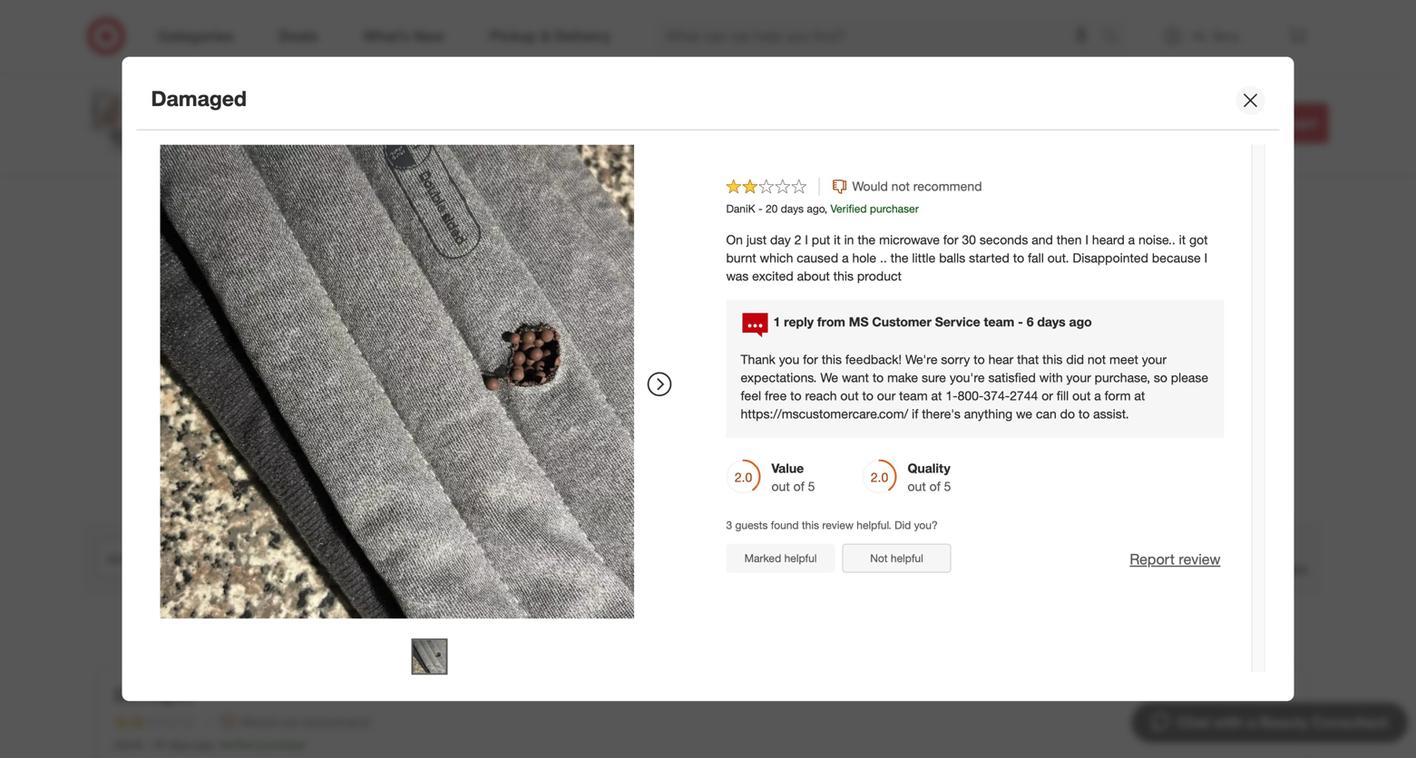 Task type: describe. For each thing, give the bounding box(es) containing it.
write
[[665, 472, 692, 485]]

6
[[1027, 314, 1034, 330]]

1 vertical spatial image
[[234, 111, 277, 129]]

374-
[[984, 388, 1010, 404]]

0 horizontal spatial danik - 20 days ago , verified purchaser
[[114, 738, 307, 752]]

report
[[1130, 551, 1175, 569]]

2 horizontal spatial review
[[1179, 551, 1221, 569]]

chat
[[1177, 714, 1210, 732]]

add to cart button
[[1227, 103, 1329, 143]]

of up review
[[633, 208, 644, 224]]

1 horizontal spatial review
[[822, 519, 854, 532]]

got
[[1190, 232, 1208, 248]]

10 for 10
[[260, 138, 274, 154]]

consultant
[[1313, 714, 1388, 732]]

search button
[[1094, 16, 1138, 60]]

cart
[[1289, 114, 1317, 132]]

1
[[774, 314, 781, 330]]

https://mscustomercare.com/
[[741, 406, 909, 422]]

guests
[[735, 519, 768, 532]]

sale
[[992, 117, 1014, 130]]

0 vertical spatial your
[[1142, 352, 1167, 368]]

zoomed image element
[[160, 145, 699, 686]]

15
[[1075, 117, 1087, 130]]

anything
[[964, 406, 1013, 422]]

would not recommend inside the damaged dialog
[[853, 178, 982, 194]]

was
[[726, 268, 749, 284]]

5 up day
[[783, 208, 790, 224]]

0 horizontal spatial i
[[805, 232, 808, 248]]

1 vertical spatial would
[[240, 715, 276, 731]]

all
[[213, 88, 227, 106]]

do
[[1060, 406, 1075, 422]]

0 vertical spatial the
[[858, 232, 876, 248]]

to inside button
[[1271, 114, 1285, 132]]

9
[[686, 617, 694, 635]]

make
[[888, 370, 918, 386]]

2 vertical spatial ago
[[195, 738, 213, 752]]

$
[[1043, 117, 1048, 130]]

caused
[[797, 250, 839, 266]]

this inside the on just day 2 i put it in the microwave for 30 seconds and then i heard a noise.. it got burnt which caused a hole .. the little balls started to fall out. disappointed because i was excited about this product
[[834, 268, 854, 284]]

search
[[1094, 29, 1138, 47]]

2 horizontal spatial i
[[1205, 250, 1208, 266]]

1 it from the left
[[834, 232, 841, 248]]

thank
[[741, 352, 776, 368]]

2744
[[1010, 388, 1038, 404]]

with
[[1188, 536, 1216, 554]]

on just day 2 i put it in the microwave for 30 seconds and then i heard a noise.. it got burnt which caused a hole .. the little balls started to fall out. disappointed because i was excited about this product
[[726, 232, 1208, 284]]

2 vertical spatial -
[[147, 738, 151, 752]]

noise..
[[1139, 232, 1176, 248]]

feel
[[741, 388, 761, 404]]

disappointed
[[1073, 250, 1149, 266]]

0 vertical spatial quality out of 5
[[747, 190, 790, 224]]

heard
[[1092, 232, 1125, 248]]

sure
[[922, 370, 946, 386]]

this left 'did'
[[1043, 352, 1063, 368]]

What can we help you find? suggestions appear below search field
[[655, 16, 1107, 56]]

reviews
[[762, 617, 812, 635]]

3 for 3 recommendations
[[857, 128, 864, 144]]

ratings
[[770, 128, 808, 144]]

excited
[[752, 268, 794, 284]]

1 horizontal spatial -
[[759, 202, 763, 216]]

because
[[1152, 250, 1201, 266]]

recommendations
[[868, 128, 971, 144]]

damaged inside dialog
[[151, 86, 247, 111]]

danik - 20 days ago , verified purchaser inside the damaged dialog
[[726, 202, 919, 216]]

there's
[[922, 406, 961, 422]]

for inside the on just day 2 i put it in the microwave for 30 seconds and then i heard a noise.. it got burnt which caused a hole .. the little balls started to fall out. disappointed because i was excited about this product
[[944, 232, 959, 248]]

2
[[795, 232, 802, 248]]

0 horizontal spatial recommend
[[302, 715, 370, 731]]

0 horizontal spatial value
[[611, 190, 643, 206]]

1 horizontal spatial image
[[287, 88, 328, 106]]

2 horizontal spatial verified
[[1188, 560, 1236, 578]]

value out of 5 inside the damaged dialog
[[772, 461, 815, 495]]

then
[[1057, 232, 1082, 248]]

purchases
[[1240, 560, 1308, 578]]

0 horizontal spatial verified
[[219, 738, 255, 752]]

5 up 3 guests found this review helpful. did you?
[[808, 479, 815, 495]]

just
[[747, 232, 767, 248]]

so
[[1154, 370, 1168, 386]]

2 vertical spatial days
[[169, 738, 192, 752]]

1 vertical spatial damaged
[[114, 685, 193, 706]]

not inside thank you for this feedback! we're sorry to hear that this did not meet your expectations. we want to make sure you're satisfied with your purchase, so please feel free to reach out to our team at 1-800-374-2744 or fill out a form at https://mscustomercare.com/ if there's anything we can do to assist.
[[1088, 352, 1106, 368]]

can
[[1036, 406, 1057, 422]]

product
[[857, 268, 902, 284]]

a right write
[[695, 472, 701, 485]]

reply
[[784, 314, 814, 330]]

customer
[[872, 314, 932, 330]]

30
[[962, 232, 976, 248]]

did
[[895, 519, 911, 532]]

of up 3 guests found this review helpful. did you?
[[794, 479, 805, 495]]

marked helpful
[[745, 552, 817, 566]]

this up marked helpful
[[802, 519, 819, 532]]

1 horizontal spatial i
[[1086, 232, 1089, 248]]

3 for 3 guests found this review helpful. did you?
[[726, 519, 732, 532]]

we're
[[906, 352, 938, 368]]

little
[[912, 250, 936, 266]]

meet
[[1110, 352, 1139, 368]]

review
[[640, 265, 699, 286]]

heated
[[281, 111, 331, 129]]

you
[[779, 352, 800, 368]]

which
[[760, 250, 793, 266]]

thank you for this feedback! we're sorry to hear that this did not meet your expectations. we want to make sure you're satisfied with your purchase, so please feel free to reach out to our team at 1-800-374-2744 or fill out a form at https://mscustomercare.com/ if there's anything we can do to assist.
[[741, 352, 1209, 422]]

20 inside the damaged dialog
[[766, 202, 778, 216]]

quality out of 5 inside the damaged dialog
[[908, 461, 951, 495]]

0 vertical spatial ago
[[807, 202, 825, 216]]

1 vertical spatial the
[[891, 250, 909, 266]]

0 horizontal spatial value out of 5
[[611, 190, 654, 224]]

assist.
[[1094, 406, 1129, 422]]

put
[[812, 232, 831, 248]]

3 recommendations
[[857, 128, 971, 144]]

2 horizontal spatial -
[[1018, 314, 1023, 330]]

1 horizontal spatial sharper
[[231, 88, 283, 106]]

and
[[1032, 232, 1053, 248]]

1 vertical spatial 20
[[154, 738, 166, 752]]

fall
[[1028, 250, 1044, 266]]

images
[[704, 265, 763, 286]]

not helpful
[[870, 552, 924, 566]]

Verified purchases checkbox
[[1162, 560, 1180, 579]]

%
[[1087, 117, 1098, 130]]

service
[[935, 314, 981, 330]]

from
[[817, 314, 846, 330]]

With photos checkbox
[[1162, 536, 1180, 554]]

1 vertical spatial ago
[[1069, 314, 1092, 330]]

, inside the damaged dialog
[[825, 202, 828, 216]]

quality inside the damaged dialog
[[908, 461, 951, 477]]

expectations.
[[741, 370, 817, 386]]

damaged dialog
[[122, 57, 1294, 702]]

guest review image 1 of 2, zoom in image
[[573, 309, 687, 422]]

hear
[[989, 352, 1014, 368]]

team inside thank you for this feedback! we're sorry to hear that this did not meet your expectations. we want to make sure you're satisfied with your purchase, so please feel free to reach out to our team at 1-800-374-2744 or fill out a form at https://mscustomercare.com/ if there's anything we can do to assist.
[[899, 388, 928, 404]]

..
[[880, 250, 887, 266]]

2 vertical spatial not
[[280, 715, 298, 731]]

or
[[1042, 388, 1053, 404]]

sorry
[[941, 352, 970, 368]]

helpful for marked helpful
[[785, 552, 817, 566]]

out.
[[1048, 250, 1069, 266]]

to inside the on just day 2 i put it in the microwave for 30 seconds and then i heard a noise.. it got burnt which caused a hole .. the little balls started to fall out. disappointed because i was excited about this product
[[1013, 250, 1025, 266]]

in
[[844, 232, 854, 248]]

1 horizontal spatial days
[[781, 202, 804, 216]]

free
[[765, 388, 787, 404]]

would inside the damaged dialog
[[853, 178, 888, 194]]

helpful.
[[857, 519, 892, 532]]



Task type: vqa. For each thing, say whether or not it's contained in the screenshot.
Gifts
no



Task type: locate. For each thing, give the bounding box(es) containing it.
helpful for not helpful
[[891, 552, 924, 566]]

with right chat
[[1214, 714, 1244, 732]]

not
[[892, 178, 910, 194], [1088, 352, 1106, 368], [280, 715, 298, 731]]

image
[[287, 88, 328, 106], [234, 111, 277, 129]]

not helpful button
[[843, 544, 951, 573]]

1 horizontal spatial recommend
[[914, 178, 982, 194]]

1 horizontal spatial with
[[1214, 714, 1244, 732]]

you're
[[950, 370, 985, 386]]

0 vertical spatial danik
[[726, 202, 756, 216]]

report review button
[[1130, 550, 1221, 571]]

ago
[[807, 202, 825, 216], [1069, 314, 1092, 330], [195, 738, 213, 752]]

2 horizontal spatial days
[[1038, 314, 1066, 330]]

0 horizontal spatial with
[[1040, 370, 1063, 386]]

of up day
[[769, 208, 780, 224]]

2 vertical spatial verified
[[219, 738, 255, 752]]

1 vertical spatial quality out of 5
[[908, 461, 951, 495]]

this
[[834, 268, 854, 284], [822, 352, 842, 368], [1043, 352, 1063, 368], [802, 519, 819, 532]]

1 horizontal spatial for
[[944, 232, 959, 248]]

1 vertical spatial for
[[803, 352, 818, 368]]

this up the want
[[822, 352, 842, 368]]

review images
[[640, 265, 763, 286]]

0 vertical spatial recommend
[[914, 178, 982, 194]]

quality out of 5 up the you?
[[908, 461, 951, 495]]

0 vertical spatial value out of 5
[[611, 190, 654, 224]]

10 left star
[[727, 128, 741, 144]]

0 vertical spatial would
[[853, 178, 888, 194]]

quality up just
[[747, 190, 790, 206]]

with inside button
[[1214, 714, 1244, 732]]

1 horizontal spatial value
[[772, 461, 804, 477]]

1 horizontal spatial your
[[1142, 352, 1167, 368]]

to left our
[[863, 388, 874, 404]]

1 horizontal spatial danik
[[726, 202, 756, 216]]

helpful right marked
[[785, 552, 817, 566]]

1 horizontal spatial found
[[771, 519, 799, 532]]

for right you
[[803, 352, 818, 368]]

5 down there's
[[944, 479, 951, 495]]

0 vertical spatial found
[[771, 519, 799, 532]]

value out of 5 up review
[[611, 190, 654, 224]]

1 vertical spatial value
[[772, 461, 804, 477]]

1 horizontal spatial 20
[[766, 202, 778, 216]]

0 horizontal spatial purchaser
[[258, 738, 307, 752]]

form
[[1105, 388, 1131, 404]]

verified
[[831, 202, 867, 216], [1188, 560, 1236, 578], [219, 738, 255, 752]]

0 horizontal spatial for
[[803, 352, 818, 368]]

team up if
[[899, 388, 928, 404]]

off
[[1101, 117, 1114, 130]]

with inside thank you for this feedback! we're sorry to hear that this did not meet your expectations. we want to make sure you're satisfied with your purchase, so please feel free to reach out to our team at 1-800-374-2744 or fill out a form at https://mscustomercare.com/ if there's anything we can do to assist.
[[1040, 370, 1063, 386]]

1 horizontal spatial it
[[1179, 232, 1186, 248]]

3.8
[[742, 57, 793, 101]]

the right the ..
[[891, 250, 909, 266]]

at right form
[[1135, 388, 1145, 404]]

shop
[[175, 88, 209, 106]]

1 vertical spatial your
[[1067, 370, 1091, 386]]

0 horizontal spatial helpful
[[785, 552, 817, 566]]

quality
[[747, 190, 790, 206], [908, 461, 951, 477]]

body
[[335, 111, 370, 129]]

1 horizontal spatial quality
[[908, 461, 951, 477]]

0 horizontal spatial the
[[858, 232, 876, 248]]

a inside thank you for this feedback! we're sorry to hear that this did not meet your expectations. we want to make sure you're satisfied with your purchase, so please feel free to reach out to our team at 1-800-374-2744 or fill out a form at https://mscustomercare.com/ if there's anything we can do to assist.
[[1095, 388, 1101, 404]]

danik inside the damaged dialog
[[726, 202, 756, 216]]

would not recommend
[[853, 178, 982, 194], [240, 715, 370, 731]]

quality down there's
[[908, 461, 951, 477]]

0 horizontal spatial not
[[280, 715, 298, 731]]

for inside thank you for this feedback! we're sorry to hear that this did not meet your expectations. we want to make sure you're satisfied with your purchase, so please feel free to reach out to our team at 1-800-374-2744 or fill out a form at https://mscustomercare.com/ if there's anything we can do to assist.
[[803, 352, 818, 368]]

1 horizontal spatial verified
[[831, 202, 867, 216]]

0 horizontal spatial your
[[1067, 370, 1091, 386]]

0 horizontal spatial team
[[899, 388, 928, 404]]

1 vertical spatial -
[[1018, 314, 1023, 330]]

)
[[1114, 117, 1117, 130]]

1 horizontal spatial we
[[821, 370, 839, 386]]

we
[[821, 370, 839, 386], [620, 617, 641, 635]]

2.85
[[1048, 117, 1069, 130]]

1 horizontal spatial purchaser
[[870, 202, 919, 216]]

reach
[[805, 388, 837, 404]]

1 horizontal spatial ago
[[807, 202, 825, 216]]

a left beauty
[[1248, 714, 1256, 732]]

1 horizontal spatial 3
[[857, 128, 864, 144]]

1 vertical spatial found
[[645, 617, 682, 635]]

0 horizontal spatial 20
[[154, 738, 166, 752]]

your down 'did'
[[1067, 370, 1091, 386]]

satisfied
[[989, 370, 1036, 386]]

review
[[704, 472, 738, 485], [822, 519, 854, 532], [1179, 551, 1221, 569]]

0 horizontal spatial danik
[[114, 738, 143, 752]]

damaged
[[151, 86, 247, 111], [114, 685, 193, 706]]

1 vertical spatial purchaser
[[258, 738, 307, 752]]

1 horizontal spatial ,
[[825, 202, 828, 216]]

,
[[825, 202, 828, 216], [213, 738, 216, 752]]

2 vertical spatial review
[[1179, 551, 1221, 569]]

guest review image 1 of 1, full size image
[[160, 145, 634, 619], [412, 639, 448, 675]]

i right 2
[[805, 232, 808, 248]]

it left in
[[834, 232, 841, 248]]

purchase,
[[1095, 370, 1151, 386]]

0 vertical spatial value
[[611, 190, 643, 206]]

helpful inside button
[[891, 552, 924, 566]]

did
[[1067, 352, 1084, 368]]

purchaser
[[870, 202, 919, 216], [258, 738, 307, 752]]

the right in
[[858, 232, 876, 248]]

we inside thank you for this feedback! we're sorry to hear that this did not meet your expectations. we want to make sure you're satisfied with your purchase, so please feel free to reach out to our team at 1-800-374-2744 or fill out a form at https://mscustomercare.com/ if there's anything we can do to assist.
[[821, 370, 839, 386]]

2 horizontal spatial ago
[[1069, 314, 1092, 330]]

to down feedback!
[[873, 370, 884, 386]]

star
[[745, 128, 766, 144]]

write a review button
[[657, 464, 746, 493]]

found right guests on the bottom of page
[[771, 519, 799, 532]]

with up or
[[1040, 370, 1063, 386]]

0 horizontal spatial quality out of 5
[[747, 190, 790, 224]]

image of sharper image heated body wrap image
[[88, 87, 160, 160]]

guest review image 2 of 2, zoom in image
[[701, 309, 815, 422]]

0 vertical spatial with
[[1040, 370, 1063, 386]]

0 horizontal spatial ,
[[213, 738, 216, 752]]

2 at from the left
[[1135, 388, 1145, 404]]

verified inside the damaged dialog
[[831, 202, 867, 216]]

balls
[[939, 250, 966, 266]]

on
[[726, 232, 743, 248]]

helpful right not
[[891, 552, 924, 566]]

1 vertical spatial recommend
[[302, 715, 370, 731]]

of
[[633, 208, 644, 224], [769, 208, 780, 224], [794, 479, 805, 495], [930, 479, 941, 495]]

that
[[1017, 352, 1039, 368]]

helpful
[[785, 552, 817, 566], [891, 552, 924, 566]]

0 horizontal spatial image
[[234, 111, 277, 129]]

3 left recommendations
[[857, 128, 864, 144]]

3
[[857, 128, 864, 144], [726, 519, 732, 532]]

0 horizontal spatial days
[[169, 738, 192, 752]]

value out of 5 up 3 guests found this review helpful. did you?
[[772, 461, 815, 495]]

report review
[[1130, 551, 1221, 569]]

0 horizontal spatial -
[[147, 738, 151, 752]]

1 vertical spatial review
[[822, 519, 854, 532]]

0 vertical spatial team
[[984, 314, 1015, 330]]

0 vertical spatial danik - 20 days ago , verified purchaser
[[726, 202, 919, 216]]

0 horizontal spatial ago
[[195, 738, 213, 752]]

1 horizontal spatial value out of 5
[[772, 461, 815, 495]]

want
[[842, 370, 869, 386]]

0 vertical spatial 20
[[766, 202, 778, 216]]

1 vertical spatial not
[[1088, 352, 1106, 368]]

found left 9
[[645, 617, 682, 635]]

1 vertical spatial verified
[[1188, 560, 1236, 578]]

10 star ratings
[[727, 128, 808, 144]]

2 it from the left
[[1179, 232, 1186, 248]]

to right add
[[1271, 114, 1285, 132]]

1 vertical spatial value out of 5
[[772, 461, 815, 495]]

team left '6'
[[984, 314, 1015, 330]]

danik
[[726, 202, 756, 216], [114, 738, 143, 752]]

0 horizontal spatial at
[[931, 388, 942, 404]]

1 helpful from the left
[[785, 552, 817, 566]]

1 vertical spatial would not recommend
[[240, 715, 370, 731]]

to right do
[[1079, 406, 1090, 422]]

to
[[1271, 114, 1285, 132], [1013, 250, 1025, 266], [974, 352, 985, 368], [873, 370, 884, 386], [791, 388, 802, 404], [863, 388, 874, 404], [1079, 406, 1090, 422]]

of up the you?
[[930, 479, 941, 495]]

0 vertical spatial damaged
[[151, 86, 247, 111]]

day
[[770, 232, 791, 248]]

i down got
[[1205, 250, 1208, 266]]

not
[[870, 552, 888, 566]]

1-
[[946, 388, 958, 404]]

800-
[[958, 388, 984, 404]]

0 horizontal spatial would
[[240, 715, 276, 731]]

matching
[[698, 617, 758, 635]]

out
[[611, 208, 629, 224], [747, 208, 765, 224], [841, 388, 859, 404], [1073, 388, 1091, 404], [772, 479, 790, 495], [908, 479, 926, 495]]

helpful inside button
[[785, 552, 817, 566]]

you?
[[914, 519, 938, 532]]

0 horizontal spatial sharper
[[175, 111, 230, 129]]

feedback!
[[846, 352, 902, 368]]

value out of 5
[[611, 190, 654, 224], [772, 461, 815, 495]]

3 inside the damaged dialog
[[726, 519, 732, 532]]

we left 9
[[620, 617, 641, 635]]

0 vertical spatial verified
[[831, 202, 867, 216]]

image up the 10 link
[[234, 111, 277, 129]]

marked
[[745, 552, 782, 566]]

10 for 10 star ratings
[[727, 128, 741, 144]]

this down hole
[[834, 268, 854, 284]]

0 vertical spatial guest review image 1 of 1, full size image
[[160, 145, 634, 619]]

to left hear
[[974, 352, 985, 368]]

at
[[931, 388, 942, 404], [1135, 388, 1145, 404]]

0 vertical spatial quality
[[747, 190, 790, 206]]

2 horizontal spatial not
[[1088, 352, 1106, 368]]

to right free
[[791, 388, 802, 404]]

0 horizontal spatial found
[[645, 617, 682, 635]]

if
[[912, 406, 919, 422]]

it left got
[[1179, 232, 1186, 248]]

1 horizontal spatial not
[[892, 178, 910, 194]]

for left 30
[[944, 232, 959, 248]]

value down 'https://mscustomercare.com/'
[[772, 461, 804, 477]]

0 horizontal spatial review
[[704, 472, 738, 485]]

to left fall
[[1013, 250, 1025, 266]]

found inside the damaged dialog
[[771, 519, 799, 532]]

recommend inside the damaged dialog
[[914, 178, 982, 194]]

days
[[781, 202, 804, 216], [1038, 314, 1066, 330], [169, 738, 192, 752]]

add
[[1239, 114, 1267, 132]]

photos
[[1221, 536, 1266, 554]]

0 horizontal spatial we
[[620, 617, 641, 635]]

2 helpful from the left
[[891, 552, 924, 566]]

a down in
[[842, 250, 849, 266]]

1 vertical spatial sharper
[[175, 111, 230, 129]]

about
[[797, 268, 830, 284]]

hole
[[853, 250, 877, 266]]

1 horizontal spatial team
[[984, 314, 1015, 330]]

10 down shop all sharper image sharper image heated body wrap on the top left of page
[[260, 138, 274, 154]]

1 vertical spatial we
[[620, 617, 641, 635]]

quality out of 5 up just
[[747, 190, 790, 224]]

at left 1-
[[931, 388, 942, 404]]

we up reach at the right of the page
[[821, 370, 839, 386]]

3 left guests on the bottom of page
[[726, 519, 732, 532]]

image up heated
[[287, 88, 328, 106]]

wrap
[[374, 111, 410, 129]]

save
[[1017, 117, 1040, 130]]

with
[[1040, 370, 1063, 386], [1214, 714, 1244, 732]]

1 vertical spatial with
[[1214, 714, 1244, 732]]

1 horizontal spatial at
[[1135, 388, 1145, 404]]

burnt
[[726, 250, 756, 266]]

5 up review
[[647, 208, 654, 224]]

1 vertical spatial guest review image 1 of 1, full size image
[[412, 639, 448, 675]]

add to cart
[[1239, 114, 1317, 132]]

0 vertical spatial review
[[704, 472, 738, 485]]

team
[[984, 314, 1015, 330], [899, 388, 928, 404]]

0 horizontal spatial would not recommend
[[240, 715, 370, 731]]

i right the then
[[1086, 232, 1089, 248]]

microwave
[[879, 232, 940, 248]]

0 horizontal spatial it
[[834, 232, 841, 248]]

would
[[853, 178, 888, 194], [240, 715, 276, 731]]

value inside the damaged dialog
[[772, 461, 804, 477]]

0 vertical spatial not
[[892, 178, 910, 194]]

1 horizontal spatial quality out of 5
[[908, 461, 951, 495]]

purchaser inside the damaged dialog
[[870, 202, 919, 216]]

1 at from the left
[[931, 388, 942, 404]]

0 horizontal spatial 10
[[260, 138, 274, 154]]

a right heard
[[1129, 232, 1135, 248]]

1 horizontal spatial danik - 20 days ago , verified purchaser
[[726, 202, 919, 216]]

1 horizontal spatial helpful
[[891, 552, 924, 566]]

sharper down shop
[[175, 111, 230, 129]]

value up review
[[611, 190, 643, 206]]

a left form
[[1095, 388, 1101, 404]]

danik - 20 days ago , verified purchaser
[[726, 202, 919, 216], [114, 738, 307, 752]]

seconds
[[980, 232, 1028, 248]]

your up so
[[1142, 352, 1167, 368]]

1 vertical spatial quality
[[908, 461, 951, 477]]

found
[[771, 519, 799, 532], [645, 617, 682, 635]]

sharper right all
[[231, 88, 283, 106]]



